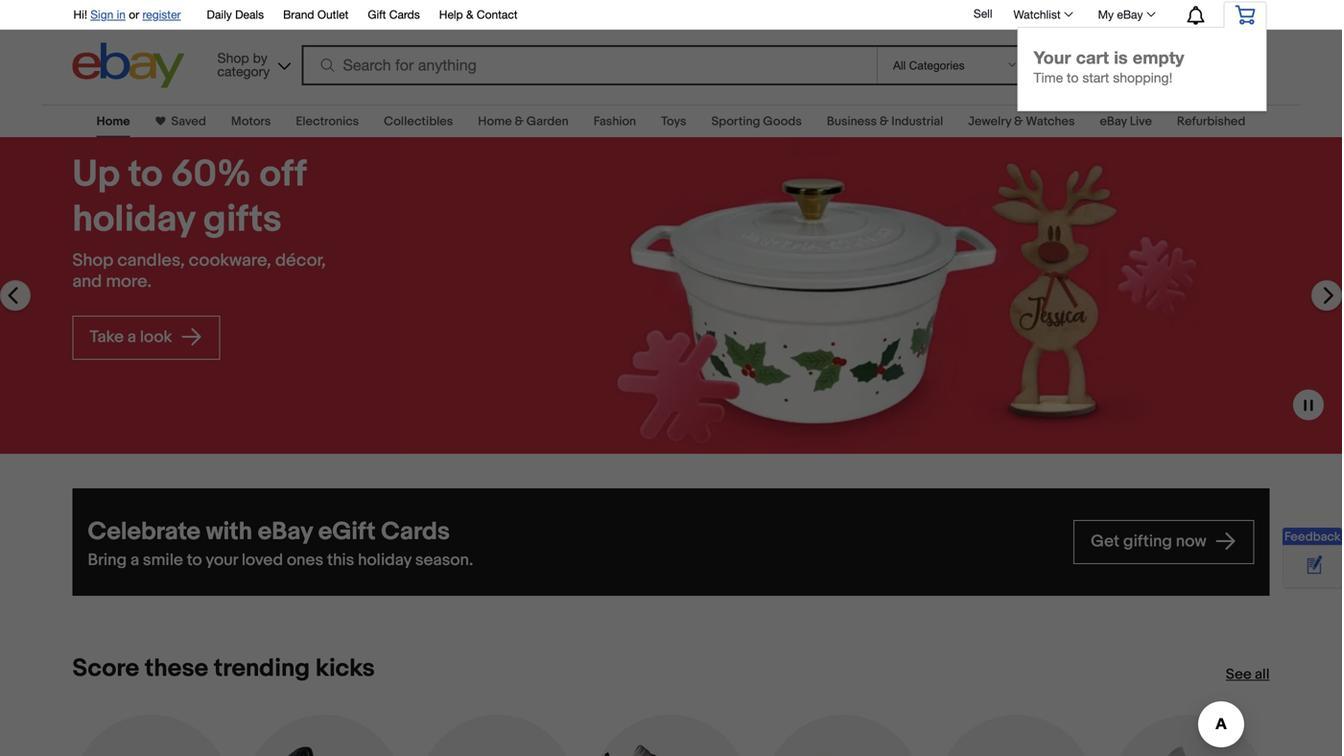Task type: vqa. For each thing, say whether or not it's contained in the screenshot.
BRAND
yes



Task type: describe. For each thing, give the bounding box(es) containing it.
smile
[[143, 550, 183, 570]]

ones
[[287, 550, 324, 570]]

up to 60% off holiday gifts shop candles, cookware, décor, and more.
[[72, 153, 326, 292]]

my
[[1099, 8, 1114, 21]]

& for home
[[515, 114, 524, 129]]

industrial
[[892, 114, 944, 129]]

home for home & garden
[[478, 114, 512, 129]]

trending
[[214, 654, 310, 684]]

garden
[[527, 114, 569, 129]]

brand outlet
[[283, 8, 349, 21]]

daily deals
[[207, 8, 264, 21]]

more.
[[106, 271, 152, 292]]

in
[[117, 8, 126, 21]]

my ebay
[[1099, 8, 1144, 21]]

collectibles link
[[384, 114, 453, 129]]

your
[[1034, 47, 1072, 67]]

sign in link
[[90, 8, 126, 21]]

saved link
[[166, 114, 206, 129]]

see all
[[1226, 666, 1270, 683]]

sell
[[974, 7, 993, 20]]

holiday inside celebrate with ebay egift cards bring a smile to your loved ones this holiday season.
[[358, 550, 412, 570]]

ebay inside celebrate with ebay egift cards bring a smile to your loved ones this holiday season.
[[258, 517, 313, 547]]

get gifting now
[[1091, 532, 1211, 552]]

jewelry & watches link
[[969, 114, 1075, 129]]

jewelry
[[969, 114, 1012, 129]]

refurbished link
[[1177, 114, 1246, 129]]

see all link
[[1226, 665, 1270, 684]]

motors
[[231, 114, 271, 129]]

account navigation
[[0, 0, 1343, 756]]

with
[[206, 517, 252, 547]]

ebay inside "link"
[[1117, 8, 1144, 21]]

business
[[827, 114, 877, 129]]

home & garden link
[[478, 114, 569, 129]]

shop
[[72, 250, 113, 271]]

business & industrial
[[827, 114, 944, 129]]

none submit inside your cart is empty banner
[[1037, 45, 1199, 85]]

help
[[439, 8, 463, 21]]

bring
[[88, 550, 127, 570]]

brand
[[283, 8, 314, 21]]

all
[[1255, 666, 1270, 683]]

help & contact link
[[439, 5, 518, 26]]

& for jewelry
[[1015, 114, 1024, 129]]

hi! sign in or register
[[73, 8, 181, 21]]

cards inside celebrate with ebay egift cards bring a smile to your loved ones this holiday season.
[[381, 517, 450, 547]]

cart
[[1077, 47, 1110, 67]]

time
[[1034, 69, 1063, 85]]

this
[[327, 550, 354, 570]]

saved
[[171, 114, 206, 129]]

is
[[1114, 47, 1128, 67]]

hi!
[[73, 8, 87, 21]]

watchlist link
[[1003, 3, 1082, 26]]

gifting
[[1124, 532, 1173, 552]]

sporting
[[712, 114, 761, 129]]

register
[[143, 8, 181, 21]]

goods
[[763, 114, 802, 129]]

gift
[[368, 8, 386, 21]]

sign
[[90, 8, 114, 21]]

egift
[[318, 517, 376, 547]]

shopping!
[[1113, 69, 1173, 85]]

up
[[72, 153, 120, 197]]

ebay live link
[[1100, 114, 1153, 129]]

fashion
[[594, 114, 636, 129]]

ebay live
[[1100, 114, 1153, 129]]

empty
[[1133, 47, 1185, 67]]

business & industrial link
[[827, 114, 944, 129]]



Task type: locate. For each thing, give the bounding box(es) containing it.
holiday inside up to 60% off holiday gifts shop candles, cookware, décor, and more.
[[72, 198, 195, 242]]

electronics
[[296, 114, 359, 129]]

1 vertical spatial holiday
[[358, 550, 412, 570]]

cards right 'gift'
[[389, 8, 420, 21]]

0 vertical spatial cards
[[389, 8, 420, 21]]

celebrate with ebay egift cards link
[[88, 516, 1059, 549]]

& inside "account" navigation
[[466, 8, 474, 21]]

gift cards
[[368, 8, 420, 21]]

loved
[[242, 550, 283, 570]]

get
[[1091, 532, 1120, 552]]

look
[[140, 327, 172, 347]]

0 vertical spatial holiday
[[72, 198, 195, 242]]

electronics link
[[296, 114, 359, 129]]

cards
[[389, 8, 420, 21], [381, 517, 450, 547]]

ebay right my
[[1117, 8, 1144, 21]]

&
[[466, 8, 474, 21], [515, 114, 524, 129], [880, 114, 889, 129], [1015, 114, 1024, 129]]

to inside your cart is empty time to start shopping!
[[1067, 69, 1079, 85]]

a inside celebrate with ebay egift cards bring a smile to your loved ones this holiday season.
[[130, 550, 139, 570]]

& for help
[[466, 8, 474, 21]]

celebrate
[[88, 517, 201, 547]]

to left start
[[1067, 69, 1079, 85]]

0 horizontal spatial to
[[128, 153, 163, 197]]

off
[[260, 153, 306, 197]]

0 horizontal spatial holiday
[[72, 198, 195, 242]]

these
[[145, 654, 208, 684]]

& right help
[[466, 8, 474, 21]]

1 vertical spatial a
[[130, 550, 139, 570]]

watches
[[1026, 114, 1075, 129]]

1 vertical spatial ebay
[[1100, 114, 1128, 129]]

refurbished
[[1177, 114, 1246, 129]]

home up the up
[[97, 114, 130, 129]]

1 vertical spatial to
[[128, 153, 163, 197]]

& right business
[[880, 114, 889, 129]]

start
[[1083, 69, 1110, 85]]

up to 60% off holiday gifts link
[[72, 153, 349, 242]]

your cart is empty time to start shopping!
[[1034, 47, 1185, 85]]

score
[[72, 654, 139, 684]]

1 horizontal spatial home
[[478, 114, 512, 129]]

live
[[1130, 114, 1153, 129]]

watchlist
[[1014, 8, 1061, 21]]

deals
[[235, 8, 264, 21]]

1 horizontal spatial to
[[187, 550, 202, 570]]

home for home
[[97, 114, 130, 129]]

get gifting now link
[[1074, 520, 1255, 564]]

holiday
[[72, 198, 195, 242], [358, 550, 412, 570]]

score these trending kicks link
[[72, 654, 375, 684]]

to
[[1067, 69, 1079, 85], [128, 153, 163, 197], [187, 550, 202, 570]]

celebrate with ebay egift cards bring a smile to your loved ones this holiday season.
[[88, 517, 473, 570]]

and
[[72, 271, 102, 292]]

ebay up ones
[[258, 517, 313, 547]]

1 home from the left
[[97, 114, 130, 129]]

brand outlet link
[[283, 5, 349, 26]]

help & contact
[[439, 8, 518, 21]]

2 horizontal spatial to
[[1067, 69, 1079, 85]]

to inside celebrate with ebay egift cards bring a smile to your loved ones this holiday season.
[[187, 550, 202, 570]]

sporting goods link
[[712, 114, 802, 129]]

toys link
[[661, 114, 687, 129]]

0 horizontal spatial home
[[97, 114, 130, 129]]

décor,
[[275, 250, 326, 271]]

motors link
[[231, 114, 271, 129]]

cookware,
[[189, 250, 271, 271]]

your shopping cart image
[[1235, 5, 1257, 24]]

to left the your
[[187, 550, 202, 570]]

to inside up to 60% off holiday gifts shop candles, cookware, décor, and more.
[[128, 153, 163, 197]]

& for business
[[880, 114, 889, 129]]

sporting goods
[[712, 114, 802, 129]]

cards up season.
[[381, 517, 450, 547]]

to right the up
[[128, 153, 163, 197]]

register link
[[143, 8, 181, 21]]

home & garden
[[478, 114, 569, 129]]

ebay left live
[[1100, 114, 1128, 129]]

holiday up candles,
[[72, 198, 195, 242]]

& left garden
[[515, 114, 524, 129]]

season.
[[415, 550, 473, 570]]

60%
[[171, 153, 251, 197]]

1 horizontal spatial holiday
[[358, 550, 412, 570]]

holiday right this
[[358, 550, 412, 570]]

take
[[90, 327, 124, 347]]

gift cards link
[[368, 5, 420, 26]]

collectibles
[[384, 114, 453, 129]]

your cart is empty banner
[[0, 0, 1343, 756]]

kicks
[[316, 654, 375, 684]]

daily deals link
[[207, 5, 264, 26]]

a left look
[[128, 327, 136, 347]]

contact
[[477, 8, 518, 21]]

0 vertical spatial to
[[1067, 69, 1079, 85]]

gifts
[[203, 198, 282, 242]]

None submit
[[1037, 45, 1199, 85]]

my ebay link
[[1088, 3, 1165, 26]]

jewelry & watches
[[969, 114, 1075, 129]]

candles,
[[117, 250, 185, 271]]

home
[[97, 114, 130, 129], [478, 114, 512, 129]]

score these trending kicks
[[72, 654, 375, 684]]

home left garden
[[478, 114, 512, 129]]

& right 'jewelry'
[[1015, 114, 1024, 129]]

see
[[1226, 666, 1252, 683]]

1 vertical spatial cards
[[381, 517, 450, 547]]

2 vertical spatial ebay
[[258, 517, 313, 547]]

or
[[129, 8, 139, 21]]

outlet
[[318, 8, 349, 21]]

daily
[[207, 8, 232, 21]]

a right bring
[[130, 550, 139, 570]]

take a look
[[90, 327, 176, 347]]

ebay
[[1117, 8, 1144, 21], [1100, 114, 1128, 129], [258, 517, 313, 547]]

2 vertical spatial to
[[187, 550, 202, 570]]

0 vertical spatial a
[[128, 327, 136, 347]]

feedback
[[1285, 530, 1341, 545]]

0 vertical spatial ebay
[[1117, 8, 1144, 21]]

cards inside "account" navigation
[[389, 8, 420, 21]]

toys
[[661, 114, 687, 129]]

take a look link
[[72, 316, 220, 360]]

2 home from the left
[[478, 114, 512, 129]]

your
[[206, 550, 238, 570]]

fashion link
[[594, 114, 636, 129]]



